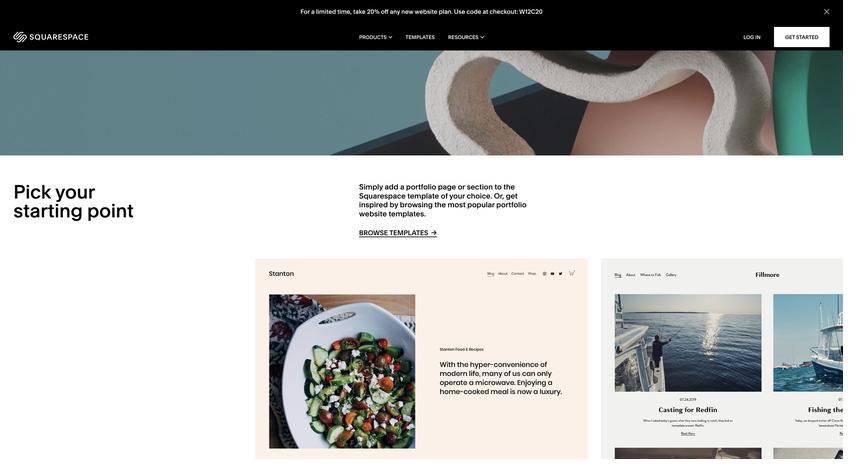 Task type: vqa. For each thing, say whether or not it's contained in the screenshot.
campaigns
no



Task type: describe. For each thing, give the bounding box(es) containing it.
templates link
[[406, 24, 435, 51]]

0 vertical spatial the
[[504, 183, 515, 192]]

checkout:
[[490, 8, 518, 16]]

get
[[786, 34, 796, 40]]

for
[[301, 8, 310, 16]]

any
[[390, 8, 400, 16]]

in
[[756, 34, 761, 40]]

1 vertical spatial portfolio
[[497, 200, 527, 210]]

log             in
[[744, 34, 761, 40]]

pick your starting point
[[13, 180, 134, 222]]

→
[[431, 229, 437, 237]]

or,
[[494, 192, 504, 201]]

browsing
[[400, 200, 433, 210]]

new
[[402, 8, 414, 16]]

or
[[458, 183, 465, 192]]

squarespace
[[359, 192, 406, 201]]

stanton template image
[[256, 259, 588, 459]]

for a limited time, take 20% off any new website plan. use code at checkout: w12c20
[[301, 8, 543, 16]]

your inside 'pick your starting point'
[[55, 180, 95, 203]]

popular
[[468, 200, 495, 210]]

20%
[[367, 8, 380, 16]]

0 horizontal spatial the
[[435, 200, 446, 210]]

code
[[467, 8, 482, 16]]

plan.
[[439, 8, 453, 16]]

use
[[454, 8, 465, 16]]

get started
[[786, 34, 819, 40]]

website inside simply add a portfolio page or section to the squarespace template of your choice. or, get inspired by browsing the most popular portfolio website templates.
[[359, 209, 387, 218]]

templates inside browse templates →
[[390, 229, 429, 237]]

squarespace logo link
[[13, 32, 177, 42]]

log
[[744, 34, 755, 40]]

fillmore template image
[[602, 259, 844, 459]]

pick
[[13, 180, 51, 203]]

inspired
[[359, 200, 388, 210]]

point
[[87, 199, 134, 222]]

choice.
[[467, 192, 493, 201]]

resources
[[448, 34, 479, 40]]

0 vertical spatial portfolio
[[406, 183, 437, 192]]

products
[[359, 34, 387, 40]]

most
[[448, 200, 466, 210]]

templates.
[[389, 209, 426, 218]]

simply
[[359, 183, 383, 192]]



Task type: locate. For each thing, give the bounding box(es) containing it.
section
[[467, 183, 493, 192]]

1 horizontal spatial the
[[504, 183, 515, 192]]

at
[[483, 8, 489, 16]]

page
[[438, 183, 456, 192]]

a
[[311, 8, 315, 16], [400, 183, 405, 192]]

your inside simply add a portfolio page or section to the squarespace template of your choice. or, get inspired by browsing the most popular portfolio website templates.
[[450, 192, 465, 201]]

portfolio
[[406, 183, 437, 192], [497, 200, 527, 210]]

website right new
[[415, 8, 438, 16]]

1 vertical spatial website
[[359, 209, 387, 218]]

w12c20
[[520, 8, 543, 16]]

the right to
[[504, 183, 515, 192]]

0 horizontal spatial portfolio
[[406, 183, 437, 192]]

1 horizontal spatial your
[[450, 192, 465, 201]]

a right add
[[400, 183, 405, 192]]

browse
[[359, 229, 388, 237]]

templates down for a limited time, take 20% off any new website plan. use code at checkout: w12c20
[[406, 34, 435, 40]]

0 vertical spatial templates
[[406, 34, 435, 40]]

simply add a portfolio page or section to the squarespace template of your choice. or, get inspired by browsing the most popular portfolio website templates.
[[359, 183, 527, 218]]

off
[[381, 8, 389, 16]]

website
[[415, 8, 438, 16], [359, 209, 387, 218]]

browse templates →
[[359, 229, 437, 237]]

of
[[441, 192, 448, 201]]

a right for in the top of the page
[[311, 8, 315, 16]]

0 horizontal spatial a
[[311, 8, 315, 16]]

templates
[[406, 34, 435, 40], [390, 229, 429, 237]]

1 vertical spatial a
[[400, 183, 405, 192]]

limited
[[316, 8, 336, 16]]

0 vertical spatial a
[[311, 8, 315, 16]]

get
[[506, 192, 518, 201]]

1 horizontal spatial portfolio
[[497, 200, 527, 210]]

starting
[[13, 199, 83, 222]]

take
[[353, 8, 366, 16]]

portfolio up "browsing"
[[406, 183, 437, 192]]

website up browse
[[359, 209, 387, 218]]

1 vertical spatial templates
[[390, 229, 429, 237]]

started
[[797, 34, 819, 40]]

time,
[[338, 8, 352, 16]]

add
[[385, 183, 399, 192]]

1 horizontal spatial website
[[415, 8, 438, 16]]

by
[[390, 200, 398, 210]]

get started link
[[775, 27, 830, 47]]

resources button
[[448, 24, 484, 51]]

0 horizontal spatial your
[[55, 180, 95, 203]]

to
[[495, 183, 502, 192]]

template
[[408, 192, 439, 201]]

1 horizontal spatial a
[[400, 183, 405, 192]]

log             in link
[[744, 34, 761, 40]]

products button
[[359, 24, 392, 51]]

0 horizontal spatial website
[[359, 209, 387, 218]]

a inside simply add a portfolio page or section to the squarespace template of your choice. or, get inspired by browsing the most popular portfolio website templates.
[[400, 183, 405, 192]]

the left most
[[435, 200, 446, 210]]

templates down templates.
[[390, 229, 429, 237]]

squarespace logo image
[[13, 32, 88, 42]]

0 vertical spatial website
[[415, 8, 438, 16]]

the
[[504, 183, 515, 192], [435, 200, 446, 210]]

1 vertical spatial the
[[435, 200, 446, 210]]

your
[[55, 180, 95, 203], [450, 192, 465, 201]]

portfolio down to
[[497, 200, 527, 210]]



